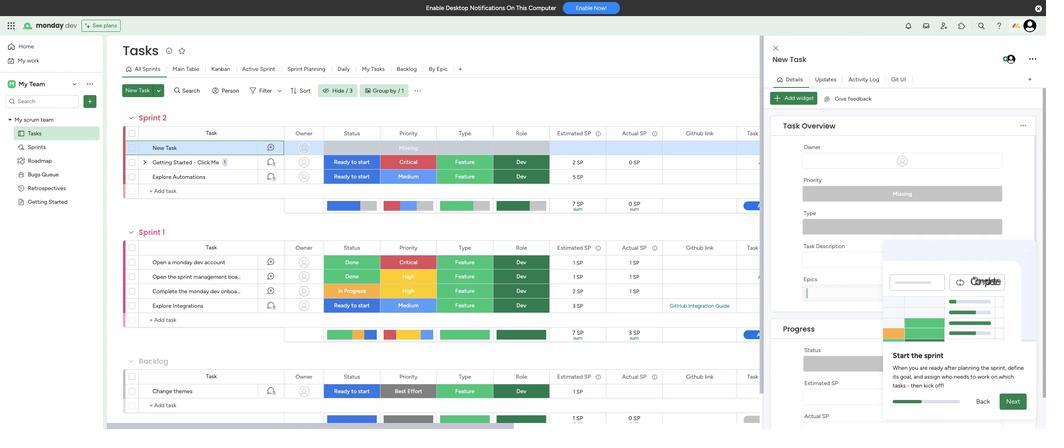 Task type: describe. For each thing, give the bounding box(es) containing it.
updates button
[[809, 73, 843, 86]]

enable for enable now!
[[576, 5, 593, 11]]

2 dev from the top
[[517, 173, 526, 180]]

0 vertical spatial 3
[[350, 87, 353, 94]]

by epic button
[[423, 63, 454, 76]]

by epic
[[429, 66, 448, 73]]

2 github link field from the top
[[684, 244, 715, 253]]

1 github from the top
[[686, 130, 704, 137]]

1 7 sp sum from the top
[[572, 201, 583, 212]]

enable now! button
[[563, 2, 620, 14]]

team
[[29, 80, 45, 88]]

0 vertical spatial dev
[[65, 21, 77, 30]]

queue
[[42, 171, 59, 178]]

to inside when you are ready after planning the sprint, define its goal, and assign who needs to work on which tasks - then kick off!
[[971, 374, 976, 381]]

2 vertical spatial 0
[[629, 416, 632, 422]]

add to favorites image
[[178, 47, 186, 55]]

due for 2nd 'task due date' field from the top of the page
[[760, 245, 770, 252]]

enable for enable desktop notifications on this computer
[[426, 4, 444, 12]]

my for my work
[[18, 57, 26, 64]]

aug for aug 11
[[759, 160, 768, 166]]

Sprint 1 field
[[137, 228, 167, 238]]

my for my scrum team
[[15, 116, 22, 123]]

2 2 sp from the top
[[573, 289, 583, 295]]

sort button
[[287, 84, 315, 97]]

3 estimated sp field from the top
[[555, 373, 593, 382]]

1 ready to start from the top
[[334, 159, 370, 166]]

home
[[19, 43, 34, 50]]

2 date from the top
[[771, 245, 783, 252]]

2 type field from the top
[[457, 244, 473, 253]]

group by / 1
[[373, 87, 404, 94]]

task inside button
[[139, 87, 150, 94]]

group
[[373, 87, 389, 94]]

new task inside button
[[125, 87, 150, 94]]

inbox image
[[922, 22, 930, 30]]

are
[[920, 365, 928, 372]]

1 button for explore integrations
[[258, 299, 284, 313]]

owner field for sprint 1
[[293, 244, 314, 253]]

type for 1st type field from the bottom of the page
[[459, 374, 471, 381]]

enable desktop notifications on this computer
[[426, 4, 556, 12]]

task due date for 1st 'task due date' field from the top of the page
[[747, 130, 783, 137]]

1 button for explore automations
[[258, 170, 284, 184]]

activity log
[[849, 76, 879, 83]]

role for 1st the role field
[[516, 130, 527, 137]]

start for change themes
[[358, 389, 370, 395]]

0 horizontal spatial options image
[[86, 97, 94, 105]]

after
[[945, 365, 957, 372]]

sp inside 3 sp sum
[[633, 330, 640, 337]]

1 role field from the top
[[514, 129, 529, 138]]

epic
[[437, 66, 448, 73]]

click
[[197, 159, 210, 166]]

themes
[[174, 389, 192, 395]]

owner for third owner field from the bottom of the page
[[296, 130, 312, 137]]

0 horizontal spatial sprints
[[28, 144, 46, 151]]

angle down image
[[157, 88, 161, 94]]

new inside button
[[125, 87, 137, 94]]

description
[[816, 243, 845, 250]]

more dots image for progress
[[1021, 326, 1026, 332]]

0 horizontal spatial close image
[[773, 45, 778, 51]]

open for open a monday dev account
[[152, 259, 166, 266]]

2 feature from the top
[[455, 173, 475, 180]]

workspace options image
[[86, 80, 94, 88]]

by
[[429, 66, 435, 73]]

2 high from the top
[[402, 288, 414, 295]]

me
[[211, 159, 219, 166]]

daily button
[[332, 63, 356, 76]]

0 horizontal spatial -
[[194, 159, 196, 166]]

status for 3rd status field from the top
[[344, 374, 360, 381]]

2 0 sp sum from the top
[[629, 416, 640, 427]]

0 vertical spatial monday
[[36, 21, 64, 30]]

the for open
[[168, 274, 176, 281]]

integrations
[[173, 303, 203, 310]]

when
[[893, 365, 908, 372]]

select product image
[[7, 22, 15, 30]]

type for 2nd type field from the top
[[459, 245, 471, 252]]

- inside when you are ready after planning the sprint, define its goal, and assign who needs to work on which tasks - then kick off!
[[907, 383, 910, 390]]

3 for 3 sp
[[573, 303, 576, 309]]

management
[[193, 274, 227, 281]]

New Task field
[[771, 54, 1001, 65]]

sprint 1
[[139, 228, 165, 238]]

explore integrations
[[152, 303, 203, 310]]

show board description image
[[164, 47, 174, 55]]

1 date from the top
[[771, 130, 783, 137]]

git
[[891, 76, 899, 83]]

activity log button
[[843, 73, 885, 86]]

link for third github link field from the top
[[705, 374, 713, 381]]

v2 search image
[[174, 86, 180, 95]]

1 estimated sp field from the top
[[555, 129, 593, 138]]

workspace selection element
[[8, 79, 46, 89]]

2 vertical spatial tasks
[[28, 130, 41, 137]]

4 feature from the top
[[455, 274, 475, 280]]

1 2 sp from the top
[[573, 160, 583, 166]]

sum inside 3 sp sum
[[630, 336, 639, 341]]

due for 3rd 'task due date' field
[[760, 374, 770, 381]]

1 vertical spatial missing
[[893, 191, 912, 198]]

1 actual sp field from the top
[[620, 129, 649, 138]]

start for explore integrations
[[358, 303, 370, 309]]

monday dev
[[36, 21, 77, 30]]

hide
[[332, 87, 344, 94]]

0 vertical spatial options image
[[1029, 54, 1036, 65]]

getting for getting started
[[28, 199, 47, 206]]

next
[[1006, 398, 1020, 406]]

start the sprint
[[893, 352, 944, 361]]

main table button
[[166, 63, 205, 76]]

maria williams image
[[1006, 54, 1016, 65]]

5 sp
[[573, 174, 583, 180]]

my for my team
[[19, 80, 28, 88]]

my for my tasks
[[362, 66, 370, 73]]

planning
[[304, 66, 325, 73]]

explore automations
[[152, 174, 205, 181]]

details
[[786, 76, 803, 83]]

6 dev from the top
[[517, 303, 526, 309]]

back
[[976, 398, 990, 406]]

1 0 sp sum from the top
[[629, 201, 640, 212]]

filter button
[[246, 84, 284, 97]]

3 task due date field from the top
[[745, 373, 785, 382]]

2 vertical spatial new
[[152, 145, 164, 152]]

hide / 3
[[332, 87, 353, 94]]

1 + add task text field from the top
[[143, 187, 280, 196]]

work inside when you are ready after planning the sprint, define its goal, and assign who needs to work on which tasks - then kick off!
[[977, 374, 990, 381]]

2 task due date field from the top
[[745, 244, 785, 253]]

add
[[785, 95, 795, 102]]

column information image for actual sp
[[652, 131, 658, 137]]

role for 1st the role field from the bottom
[[516, 374, 527, 381]]

1 priority field from the top
[[397, 129, 420, 138]]

new inside "field"
[[773, 54, 788, 65]]

1 horizontal spatial progress
[[783, 324, 815, 334]]

open the sprint management board
[[152, 274, 243, 281]]

1 critical from the top
[[400, 159, 417, 166]]

sprint for start
[[924, 352, 944, 361]]

more dots image for task overview
[[1021, 123, 1026, 129]]

1 button for getting started - click me
[[258, 155, 284, 170]]

3 status field from the top
[[342, 373, 362, 382]]

Search field
[[180, 85, 204, 96]]

then
[[911, 383, 922, 390]]

1 horizontal spatial -
[[902, 290, 905, 297]]

1 status field from the top
[[342, 129, 362, 138]]

3 for 3 sp sum
[[629, 330, 632, 337]]

see plans button
[[82, 20, 121, 32]]

2 critical from the top
[[400, 259, 417, 266]]

github
[[670, 303, 687, 309]]

notifications
[[470, 4, 505, 12]]

1 horizontal spatial tasks
[[123, 42, 159, 60]]

0 vertical spatial progress
[[344, 288, 366, 295]]

+ add task text field for 1
[[143, 401, 280, 411]]

computer
[[529, 4, 556, 12]]

to for explore integrations
[[351, 303, 357, 309]]

type for 3rd type field from the bottom of the page
[[459, 130, 471, 137]]

+ add task text field for 3
[[143, 316, 280, 326]]

list box containing my scrum team
[[0, 111, 103, 318]]

link for first github link field from the top
[[705, 130, 713, 137]]

lottie animation element
[[883, 240, 1036, 345]]

git ui button
[[885, 73, 912, 86]]

kanban button
[[205, 63, 236, 76]]

open for open the sprint management board
[[152, 274, 166, 281]]

github integration guide
[[670, 303, 730, 309]]

tasks
[[893, 383, 906, 390]]

11
[[770, 160, 774, 166]]

roadmap
[[28, 158, 52, 164]]

guide
[[715, 303, 730, 309]]

sprint planning button
[[281, 63, 332, 76]]

help image
[[995, 22, 1003, 30]]

sprint planning
[[287, 66, 325, 73]]

kick
[[924, 383, 934, 390]]

status for first status field
[[344, 130, 360, 137]]

active
[[242, 66, 259, 73]]

1 horizontal spatial add view image
[[1028, 77, 1032, 83]]

workspace image
[[8, 80, 16, 89]]

best
[[395, 389, 406, 395]]

sprint,
[[991, 365, 1006, 372]]

ready to start for explore integrations
[[334, 303, 370, 309]]

feedback
[[848, 95, 872, 102]]

owner for owner field for backlog
[[296, 374, 312, 381]]

2 github from the top
[[686, 245, 704, 252]]

filter
[[259, 87, 272, 94]]

main
[[172, 66, 185, 73]]

add widget
[[785, 95, 814, 102]]

explore for explore integrations
[[152, 303, 171, 310]]

effort
[[407, 389, 422, 395]]

details button
[[773, 73, 809, 86]]

my team
[[19, 80, 45, 88]]

plans
[[104, 22, 117, 29]]

my work button
[[5, 54, 87, 67]]

2 estimated sp field from the top
[[555, 244, 593, 253]]

my scrum team
[[15, 116, 53, 123]]

start for explore automations
[[358, 173, 370, 180]]

3 type field from the top
[[457, 373, 473, 382]]

role for second the role field
[[516, 245, 527, 252]]

m
[[9, 80, 14, 87]]

when you are ready after planning the sprint, define its goal, and assign who needs to work on which tasks - then kick off!
[[893, 365, 1024, 390]]

backlog for backlog button
[[397, 66, 417, 73]]

a
[[168, 259, 171, 266]]

2 status field from the top
[[342, 244, 362, 253]]

3 dev from the top
[[517, 259, 526, 266]]

1 type field from the top
[[457, 129, 473, 138]]

getting started
[[28, 199, 68, 206]]

2 7 sp sum from the top
[[572, 330, 583, 341]]

aug 11
[[759, 160, 774, 166]]

give
[[835, 95, 847, 102]]

see
[[93, 22, 102, 29]]

2 / from the left
[[398, 87, 400, 94]]

3 actual sp field from the top
[[620, 373, 649, 382]]

1 horizontal spatial new task
[[152, 145, 177, 152]]

0 vertical spatial missing
[[399, 145, 418, 152]]

see plans
[[93, 22, 117, 29]]

team
[[41, 116, 53, 123]]

in progress
[[338, 288, 366, 295]]

dapulse close image
[[1035, 5, 1042, 13]]



Task type: vqa. For each thing, say whether or not it's contained in the screenshot.
second ago from the bottom of the page
no



Task type: locate. For each thing, give the bounding box(es) containing it.
github link for second github link field from the bottom of the page
[[686, 245, 713, 252]]

backlog inside 'field'
[[139, 357, 168, 367]]

work inside button
[[27, 57, 39, 64]]

1 feature from the top
[[455, 159, 475, 166]]

3 start from the top
[[358, 303, 370, 309]]

5 feature from the top
[[455, 288, 475, 295]]

1 more dots image from the top
[[1021, 123, 1026, 129]]

0 vertical spatial done
[[345, 259, 359, 266]]

2 ready from the top
[[334, 173, 350, 180]]

define
[[1008, 365, 1024, 372]]

2 actual sp field from the top
[[620, 244, 649, 253]]

2 horizontal spatial new task
[[773, 54, 806, 65]]

1 vertical spatial sprints
[[28, 144, 46, 151]]

my right daily
[[362, 66, 370, 73]]

dev
[[65, 21, 77, 30], [194, 259, 203, 266], [210, 288, 220, 295]]

sprints right all
[[142, 66, 160, 73]]

0 horizontal spatial new
[[125, 87, 137, 94]]

1 high from the top
[[402, 274, 414, 280]]

1 start from the top
[[358, 159, 370, 166]]

1 task due date field from the top
[[745, 129, 785, 138]]

1 horizontal spatial sprint
[[924, 352, 944, 361]]

1 / from the left
[[346, 87, 348, 94]]

1 github link field from the top
[[684, 129, 715, 138]]

missing
[[399, 145, 418, 152], [893, 191, 912, 198]]

sprint for sprint planning
[[287, 66, 303, 73]]

0 horizontal spatial missing
[[399, 145, 418, 152]]

1
[[402, 87, 404, 94], [224, 160, 226, 165], [273, 162, 275, 167], [273, 176, 275, 181], [162, 228, 165, 238], [573, 260, 575, 266], [630, 260, 632, 266], [573, 274, 575, 280], [630, 274, 632, 280], [630, 289, 632, 295], [273, 305, 275, 310], [573, 389, 575, 395], [273, 391, 275, 396], [573, 416, 575, 422]]

0 vertical spatial estimated sp field
[[555, 129, 593, 138]]

the inside when you are ready after planning the sprint, define its goal, and assign who needs to work on which tasks - then kick off!
[[981, 365, 989, 372]]

Backlog field
[[137, 357, 170, 367]]

2 vertical spatial link
[[705, 374, 713, 381]]

0 horizontal spatial sprint
[[178, 274, 192, 281]]

work left on
[[977, 374, 990, 381]]

column information image
[[595, 131, 602, 137], [652, 245, 658, 252], [595, 374, 602, 381], [652, 374, 658, 381]]

0 vertical spatial sprint
[[178, 274, 192, 281]]

this
[[516, 4, 527, 12]]

1 ready from the top
[[334, 159, 350, 166]]

my inside workspace selection element
[[19, 80, 28, 88]]

1 vertical spatial 2 sp
[[573, 289, 583, 295]]

4 dev from the top
[[517, 274, 526, 280]]

monday
[[36, 21, 64, 30], [172, 259, 192, 266], [189, 288, 209, 295]]

dapulse drag 2 image
[[765, 224, 767, 233]]

1 medium from the top
[[398, 173, 419, 180]]

option
[[0, 113, 103, 114]]

1 vertical spatial started
[[49, 199, 68, 206]]

dev down the management at the bottom left of page
[[210, 288, 220, 295]]

1 vertical spatial sprint
[[924, 352, 944, 361]]

overview
[[802, 121, 836, 131]]

dev left see
[[65, 21, 77, 30]]

the for complete
[[179, 288, 187, 295]]

0 vertical spatial role field
[[514, 129, 529, 138]]

3 role from the top
[[516, 374, 527, 381]]

1 dev from the top
[[517, 159, 526, 166]]

to for explore automations
[[351, 173, 357, 180]]

1 role from the top
[[516, 130, 527, 137]]

github integration guide link
[[668, 303, 731, 309]]

open
[[152, 259, 166, 266], [152, 274, 166, 281]]

monday right the a
[[172, 259, 192, 266]]

backlog for backlog 'field'
[[139, 357, 168, 367]]

public board image left getting started at top
[[17, 198, 25, 206]]

sprint for sprint 2
[[139, 113, 160, 123]]

widget
[[796, 95, 814, 102]]

4 ready to start from the top
[[334, 389, 370, 395]]

0 vertical spatial started
[[173, 159, 192, 166]]

1 horizontal spatial dev
[[194, 259, 203, 266]]

2 vertical spatial + add task text field
[[143, 401, 280, 411]]

1 vertical spatial 0
[[629, 201, 632, 208]]

public board image
[[17, 130, 25, 137], [17, 198, 25, 206]]

link for second github link field from the bottom of the page
[[705, 245, 713, 252]]

0 vertical spatial status field
[[342, 129, 362, 138]]

+ add task text field down automations
[[143, 187, 280, 196]]

estimated sp
[[557, 130, 591, 137], [557, 245, 591, 252], [557, 374, 591, 381], [804, 380, 838, 387]]

6 feature from the top
[[455, 303, 475, 309]]

open a monday dev account
[[152, 259, 225, 266]]

the for start
[[911, 352, 922, 361]]

0 horizontal spatial column information image
[[595, 245, 602, 252]]

0 vertical spatial actual sp field
[[620, 129, 649, 138]]

0
[[629, 160, 632, 166], [629, 201, 632, 208], [629, 416, 632, 422]]

3 github link field from the top
[[684, 373, 715, 382]]

status
[[344, 130, 360, 137], [344, 245, 360, 252], [804, 347, 821, 354], [344, 374, 360, 381]]

2 open from the top
[[152, 274, 166, 281]]

2 vertical spatial role field
[[514, 373, 529, 382]]

ready to start for explore automations
[[334, 173, 370, 180]]

1 public board image from the top
[[17, 130, 25, 137]]

0 vertical spatial 0
[[629, 160, 632, 166]]

task overview
[[783, 121, 836, 131]]

public board image down scrum
[[17, 130, 25, 137]]

task inside "field"
[[790, 54, 806, 65]]

getting
[[152, 159, 172, 166], [28, 199, 47, 206]]

3 due from the top
[[760, 374, 770, 381]]

0 horizontal spatial 3
[[350, 87, 353, 94]]

2 sp up 5 sp
[[573, 160, 583, 166]]

add widget button
[[770, 92, 817, 105]]

2 vertical spatial dev
[[210, 288, 220, 295]]

on
[[991, 374, 997, 381]]

activity
[[849, 76, 868, 83]]

active sprint button
[[236, 63, 281, 76]]

2 vertical spatial 2
[[573, 289, 576, 295]]

sprint
[[260, 66, 275, 73], [287, 66, 303, 73], [139, 113, 160, 123], [139, 228, 160, 238]]

2 start from the top
[[358, 173, 370, 180]]

1 explore from the top
[[152, 174, 171, 181]]

Owner field
[[293, 129, 314, 138], [293, 244, 314, 253], [293, 373, 314, 382]]

backlog up change
[[139, 357, 168, 367]]

0 vertical spatial close image
[[773, 45, 778, 51]]

Priority field
[[397, 129, 420, 138], [397, 244, 420, 253], [397, 373, 420, 382]]

getting up explore automations
[[152, 159, 172, 166]]

sprint for sprint 1
[[139, 228, 160, 238]]

type
[[459, 130, 471, 137], [804, 210, 816, 217], [459, 245, 471, 252], [459, 374, 471, 381]]

2 done from the top
[[345, 274, 359, 280]]

monday down 'open the sprint management board'
[[189, 288, 209, 295]]

2 role from the top
[[516, 245, 527, 252]]

3 + add task text field from the top
[[143, 401, 280, 411]]

1 vertical spatial new
[[125, 87, 137, 94]]

0 horizontal spatial add view image
[[459, 66, 462, 72]]

3 link from the top
[[705, 374, 713, 381]]

new down all
[[125, 87, 137, 94]]

0 vertical spatial explore
[[152, 174, 171, 181]]

board
[[228, 274, 243, 281]]

by
[[390, 87, 396, 94]]

7 down '3 sp' on the bottom right of the page
[[572, 330, 575, 337]]

status for 2nd status field from the top of the page
[[344, 245, 360, 252]]

0 vertical spatial 7
[[572, 201, 575, 208]]

3 github link from the top
[[686, 374, 713, 381]]

Status field
[[342, 129, 362, 138], [342, 244, 362, 253], [342, 373, 362, 382]]

1 vertical spatial critical
[[400, 259, 417, 266]]

0 vertical spatial more dots image
[[1021, 123, 1026, 129]]

5
[[573, 174, 576, 180]]

to for change themes
[[351, 389, 357, 395]]

tasks inside button
[[371, 66, 385, 73]]

done
[[345, 259, 359, 266], [345, 274, 359, 280]]

ready for explore integrations
[[334, 303, 350, 309]]

0 vertical spatial work
[[27, 57, 39, 64]]

sprint
[[178, 274, 192, 281], [924, 352, 944, 361]]

1 inside 1 sp sum
[[573, 416, 575, 422]]

monday up home 'button'
[[36, 21, 64, 30]]

work down home
[[27, 57, 39, 64]]

enable left the now!
[[576, 5, 593, 11]]

1 horizontal spatial sprints
[[142, 66, 160, 73]]

1 inside the sprint 1 'field'
[[162, 228, 165, 238]]

3 owner field from the top
[[293, 373, 314, 382]]

1 horizontal spatial work
[[977, 374, 990, 381]]

started down retrospectives
[[49, 199, 68, 206]]

2 vertical spatial type field
[[457, 373, 473, 382]]

due for 1st 'task due date' field from the top of the page
[[760, 130, 770, 137]]

github link for first github link field from the top
[[686, 130, 713, 137]]

1 vertical spatial dev
[[194, 259, 203, 266]]

started up explore automations
[[173, 159, 192, 166]]

dapulse addbtn image
[[1003, 56, 1008, 62]]

aug left 14
[[758, 274, 768, 280]]

0 vertical spatial date
[[771, 130, 783, 137]]

7 down "5"
[[572, 201, 575, 208]]

person
[[222, 87, 239, 94]]

2 vertical spatial github link
[[686, 374, 713, 381]]

7 sp sum down '3 sp' on the bottom right of the page
[[572, 330, 583, 341]]

sprint inside button
[[287, 66, 303, 73]]

2 due from the top
[[760, 245, 770, 252]]

0 vertical spatial add view image
[[459, 66, 462, 72]]

1 vertical spatial work
[[977, 374, 990, 381]]

close image
[[773, 45, 778, 51], [1023, 246, 1031, 254]]

sprint down open a monday dev account
[[178, 274, 192, 281]]

0 vertical spatial tasks
[[123, 42, 159, 60]]

lottie animation image
[[883, 244, 1036, 345]]

sum inside 1 sp sum
[[573, 421, 582, 427]]

1 vertical spatial add view image
[[1028, 77, 1032, 83]]

open left the a
[[152, 259, 166, 266]]

4 start from the top
[[358, 389, 370, 395]]

2 sp up '3 sp' on the bottom right of the page
[[573, 289, 583, 295]]

give feedback
[[835, 95, 872, 102]]

new task up the 'getting started - click me'
[[152, 145, 177, 152]]

explore for explore automations
[[152, 174, 171, 181]]

column information image for estimated sp
[[595, 245, 602, 252]]

its
[[893, 374, 899, 381]]

0 horizontal spatial progress
[[344, 288, 366, 295]]

2 medium from the top
[[398, 303, 419, 309]]

7 sp sum down 5 sp
[[572, 201, 583, 212]]

2 link from the top
[[705, 245, 713, 252]]

2 + add task text field from the top
[[143, 316, 280, 326]]

medium
[[398, 173, 419, 180], [398, 303, 419, 309]]

progress right dapulse drag handle 3 icon
[[783, 324, 815, 334]]

0 horizontal spatial backlog
[[139, 357, 168, 367]]

1 vertical spatial explore
[[152, 303, 171, 310]]

started for getting started - click me
[[173, 159, 192, 166]]

arrow down image
[[275, 86, 284, 96]]

2 7 from the top
[[572, 330, 575, 337]]

1 horizontal spatial 3
[[573, 303, 576, 309]]

2 more dots image from the top
[[1021, 326, 1026, 332]]

sprint inside field
[[139, 113, 160, 123]]

progress bar
[[893, 401, 922, 404]]

sprints inside button
[[142, 66, 160, 73]]

2 vertical spatial 3
[[629, 330, 632, 337]]

person button
[[209, 84, 244, 97]]

tasks up the group
[[371, 66, 385, 73]]

options image
[[1029, 54, 1036, 65], [86, 97, 94, 105]]

search everything image
[[978, 22, 986, 30]]

enable left desktop
[[426, 4, 444, 12]]

date
[[771, 130, 783, 137], [771, 245, 783, 252], [771, 374, 783, 381]]

the up integrations
[[179, 288, 187, 295]]

0 vertical spatial backlog
[[397, 66, 417, 73]]

ready for explore automations
[[334, 173, 350, 180]]

1 vertical spatial 2
[[573, 160, 576, 166]]

1 vertical spatial monday
[[172, 259, 192, 266]]

5 dev from the top
[[517, 288, 526, 295]]

table
[[186, 66, 199, 73]]

1 open from the top
[[152, 259, 166, 266]]

3 priority field from the top
[[397, 373, 420, 382]]

1 vertical spatial github
[[686, 245, 704, 252]]

active sprint
[[242, 66, 275, 73]]

ready for change themes
[[334, 389, 350, 395]]

menu image
[[414, 87, 422, 95]]

new task left angle down "image"
[[125, 87, 150, 94]]

2 inside sprint 2 field
[[162, 113, 167, 123]]

complete
[[152, 288, 178, 295]]

aug
[[759, 160, 768, 166], [758, 274, 768, 280]]

7 sp sum
[[572, 201, 583, 212], [572, 330, 583, 341]]

0 vertical spatial github link
[[686, 130, 713, 137]]

column information image
[[652, 131, 658, 137], [595, 245, 602, 252]]

2
[[162, 113, 167, 123], [573, 160, 576, 166], [573, 289, 576, 295]]

actual sp
[[622, 130, 647, 137], [622, 245, 647, 252], [622, 374, 647, 381], [804, 414, 829, 420]]

2 priority field from the top
[[397, 244, 420, 253]]

2 task due date from the top
[[747, 245, 783, 252]]

new down sprint 2 field
[[152, 145, 164, 152]]

public board image for tasks
[[17, 130, 25, 137]]

task
[[790, 54, 806, 65], [139, 87, 150, 94], [783, 121, 800, 131], [206, 130, 217, 137], [747, 130, 758, 137], [166, 145, 177, 152], [804, 243, 815, 250], [206, 244, 217, 251], [747, 245, 758, 252], [206, 374, 217, 380], [747, 374, 758, 381]]

daily
[[338, 66, 350, 73]]

1 vertical spatial github link
[[686, 245, 713, 252]]

0 horizontal spatial enable
[[426, 4, 444, 12]]

who
[[942, 374, 953, 381]]

3 inside 3 sp sum
[[629, 330, 632, 337]]

1 sp
[[573, 260, 583, 266], [630, 260, 639, 266], [573, 274, 583, 280], [630, 274, 639, 280], [630, 289, 639, 295], [573, 389, 583, 395]]

the up you
[[911, 352, 922, 361]]

my down home
[[18, 57, 26, 64]]

owner field for backlog
[[293, 373, 314, 382]]

task due date for 3rd 'task due date' field
[[747, 374, 783, 381]]

getting down retrospectives
[[28, 199, 47, 206]]

notifications image
[[904, 22, 913, 30]]

Actual SP field
[[620, 129, 649, 138], [620, 244, 649, 253], [620, 373, 649, 382]]

2 vertical spatial github
[[686, 374, 704, 381]]

add view image
[[459, 66, 462, 72], [1028, 77, 1032, 83]]

3 sp sum
[[629, 330, 640, 341]]

0 vertical spatial 2 sp
[[573, 160, 583, 166]]

0 vertical spatial medium
[[398, 173, 419, 180]]

onboarding
[[221, 288, 250, 295]]

monday for complete
[[189, 288, 209, 295]]

1 vertical spatial owner field
[[293, 244, 314, 253]]

1 due from the top
[[760, 130, 770, 137]]

1 vertical spatial -
[[902, 290, 905, 297]]

0 vertical spatial public board image
[[17, 130, 25, 137]]

1 vertical spatial link
[[705, 245, 713, 252]]

1 button for change themes
[[258, 384, 284, 399]]

Sprint 2 field
[[137, 113, 169, 123]]

progress right in on the bottom left of page
[[344, 288, 366, 295]]

3 ready from the top
[[334, 303, 350, 309]]

open up "complete"
[[152, 274, 166, 281]]

all sprints
[[135, 66, 160, 73]]

the down the a
[[168, 274, 176, 281]]

3 ready to start from the top
[[334, 303, 370, 309]]

options image right maria williams icon at right top
[[1029, 54, 1036, 65]]

the left "sprint,"
[[981, 365, 989, 372]]

Task Due Date field
[[745, 129, 785, 138], [745, 244, 785, 253], [745, 373, 785, 382]]

1 button
[[222, 155, 227, 170], [258, 155, 284, 170], [258, 170, 284, 184], [258, 299, 284, 313], [258, 384, 284, 399]]

explore left automations
[[152, 174, 171, 181]]

backlog up menu icon
[[397, 66, 417, 73]]

getting started - click me
[[152, 159, 219, 166]]

7 feature from the top
[[455, 389, 475, 395]]

-
[[194, 159, 196, 166], [902, 290, 905, 297], [907, 383, 910, 390]]

github link for third github link field from the top
[[686, 374, 713, 381]]

all sprints button
[[122, 63, 166, 76]]

Github link field
[[684, 129, 715, 138], [684, 244, 715, 253], [684, 373, 715, 382]]

explore down "complete"
[[152, 303, 171, 310]]

1 done from the top
[[345, 259, 359, 266]]

1 horizontal spatial options image
[[1029, 54, 1036, 65]]

progress
[[344, 288, 366, 295], [783, 324, 815, 334]]

new up details button
[[773, 54, 788, 65]]

sprint for open
[[178, 274, 192, 281]]

/ right "by"
[[398, 87, 400, 94]]

dev up 'open the sprint management board'
[[194, 259, 203, 266]]

backlog inside button
[[397, 66, 417, 73]]

started for getting started
[[49, 199, 68, 206]]

3 github from the top
[[686, 374, 704, 381]]

critical
[[400, 159, 417, 166], [400, 259, 417, 266]]

work
[[27, 57, 39, 64], [977, 374, 990, 381]]

2 explore from the top
[[152, 303, 171, 310]]

2 role field from the top
[[514, 244, 529, 253]]

2 vertical spatial github link field
[[684, 373, 715, 382]]

tasks up all
[[123, 42, 159, 60]]

next button
[[1000, 394, 1027, 410]]

3 feature from the top
[[455, 259, 475, 266]]

my right caret down icon
[[15, 116, 22, 123]]

1 vertical spatial github link field
[[684, 244, 715, 253]]

Role field
[[514, 129, 529, 138], [514, 244, 529, 253], [514, 373, 529, 382]]

/ right hide
[[346, 87, 348, 94]]

due
[[760, 130, 770, 137], [760, 245, 770, 252], [760, 374, 770, 381]]

task description
[[804, 243, 845, 250]]

1 horizontal spatial close image
[[1023, 246, 1031, 254]]

enable inside button
[[576, 5, 593, 11]]

integration
[[688, 303, 714, 309]]

0 vertical spatial github
[[686, 130, 704, 137]]

2 vertical spatial actual sp field
[[620, 373, 649, 382]]

2 vertical spatial date
[[771, 374, 783, 381]]

0 horizontal spatial new task
[[125, 87, 150, 94]]

+ add task text field down themes
[[143, 401, 280, 411]]

7
[[572, 201, 575, 208], [572, 330, 575, 337]]

2 horizontal spatial new
[[773, 54, 788, 65]]

3 task due date from the top
[[747, 374, 783, 381]]

0 sp
[[629, 160, 640, 166]]

dapulse drag handle 3 image
[[775, 326, 779, 332]]

2 github link from the top
[[686, 245, 713, 252]]

planning
[[958, 365, 980, 372]]

0 vertical spatial high
[[402, 274, 414, 280]]

0 vertical spatial priority field
[[397, 129, 420, 138]]

2 owner field from the top
[[293, 244, 314, 253]]

1 vertical spatial high
[[402, 288, 414, 295]]

1 link from the top
[[705, 130, 713, 137]]

2 sp
[[573, 160, 583, 166], [573, 289, 583, 295]]

0 vertical spatial role
[[516, 130, 527, 137]]

sprint inside 'field'
[[139, 228, 160, 238]]

public board image for getting started
[[17, 198, 25, 206]]

0 vertical spatial critical
[[400, 159, 417, 166]]

aug for aug 14
[[758, 274, 768, 280]]

new task inside new task "field"
[[773, 54, 806, 65]]

0 vertical spatial -
[[194, 159, 196, 166]]

sprints
[[142, 66, 160, 73], [28, 144, 46, 151]]

caret down image
[[8, 117, 12, 123]]

explore
[[152, 174, 171, 181], [152, 303, 171, 310]]

getting for getting started - click me
[[152, 159, 172, 166]]

7 dev from the top
[[517, 389, 526, 395]]

0 vertical spatial owner field
[[293, 129, 314, 138]]

1 horizontal spatial missing
[[893, 191, 912, 198]]

+ Add task text field
[[143, 187, 280, 196], [143, 316, 280, 326], [143, 401, 280, 411]]

1 vertical spatial progress
[[783, 324, 815, 334]]

maria williams image
[[1024, 19, 1036, 32]]

options image down workspace options image at the top left of the page
[[86, 97, 94, 105]]

1 owner field from the top
[[293, 129, 314, 138]]

start
[[358, 159, 370, 166], [358, 173, 370, 180], [358, 303, 370, 309], [358, 389, 370, 395]]

14
[[769, 274, 774, 280]]

2 vertical spatial priority field
[[397, 373, 420, 382]]

2 vertical spatial task due date field
[[745, 373, 785, 382]]

sprint 2
[[139, 113, 167, 123]]

1 vertical spatial done
[[345, 274, 359, 280]]

list box
[[0, 111, 103, 318]]

updates
[[815, 76, 836, 83]]

owner for owner field corresponding to sprint 1
[[296, 245, 312, 252]]

tasks down my scrum team at the top
[[28, 130, 41, 137]]

dev for open
[[194, 259, 203, 266]]

2 horizontal spatial -
[[907, 383, 910, 390]]

1 github link from the top
[[686, 130, 713, 137]]

3 role field from the top
[[514, 373, 529, 382]]

monday for open
[[172, 259, 192, 266]]

my tasks button
[[356, 63, 391, 76]]

more dots image
[[1021, 123, 1026, 129], [1021, 326, 1026, 332]]

1 vertical spatial backlog
[[139, 357, 168, 367]]

1 vertical spatial column information image
[[595, 245, 602, 252]]

my right workspace image on the top
[[19, 80, 28, 88]]

Tasks field
[[121, 42, 161, 60]]

sum
[[573, 207, 582, 212], [630, 207, 639, 212], [573, 336, 582, 341], [630, 336, 639, 341], [573, 421, 582, 427], [630, 421, 639, 427]]

sp inside 1 sp sum
[[576, 416, 583, 422]]

apps image
[[958, 22, 966, 30]]

main table
[[172, 66, 199, 73]]

1 horizontal spatial getting
[[152, 159, 172, 166]]

1 vertical spatial getting
[[28, 199, 47, 206]]

2 horizontal spatial dev
[[210, 288, 220, 295]]

kanban
[[211, 66, 230, 73]]

2 public board image from the top
[[17, 198, 25, 206]]

aug left 11 on the right of the page
[[759, 160, 768, 166]]

Type field
[[457, 129, 473, 138], [457, 244, 473, 253], [457, 373, 473, 382]]

new task up details button
[[773, 54, 806, 65]]

sprints up roadmap
[[28, 144, 46, 151]]

0 vertical spatial due
[[760, 130, 770, 137]]

log
[[870, 76, 879, 83]]

invite members image
[[940, 22, 948, 30]]

ready to start for change themes
[[334, 389, 370, 395]]

to
[[351, 159, 357, 166], [351, 173, 357, 180], [351, 303, 357, 309], [971, 374, 976, 381], [351, 389, 357, 395]]

dev for complete
[[210, 288, 220, 295]]

started
[[173, 159, 192, 166], [49, 199, 68, 206]]

2 ready to start from the top
[[334, 173, 370, 180]]

Estimated SP field
[[555, 129, 593, 138], [555, 244, 593, 253], [555, 373, 593, 382]]

4 ready from the top
[[334, 389, 350, 395]]

3 date from the top
[[771, 374, 783, 381]]

Search in workspace field
[[17, 97, 67, 106]]

1 7 from the top
[[572, 201, 575, 208]]

sprint inside button
[[260, 66, 275, 73]]

1 horizontal spatial new
[[152, 145, 164, 152]]

2 horizontal spatial tasks
[[371, 66, 385, 73]]

task due date for 2nd 'task due date' field from the top of the page
[[747, 245, 783, 252]]

sprint up ready
[[924, 352, 944, 361]]

1 vertical spatial open
[[152, 274, 166, 281]]

0 vertical spatial task due date field
[[745, 129, 785, 138]]

flow
[[251, 288, 262, 295]]

+ add task text field down integrations
[[143, 316, 280, 326]]



